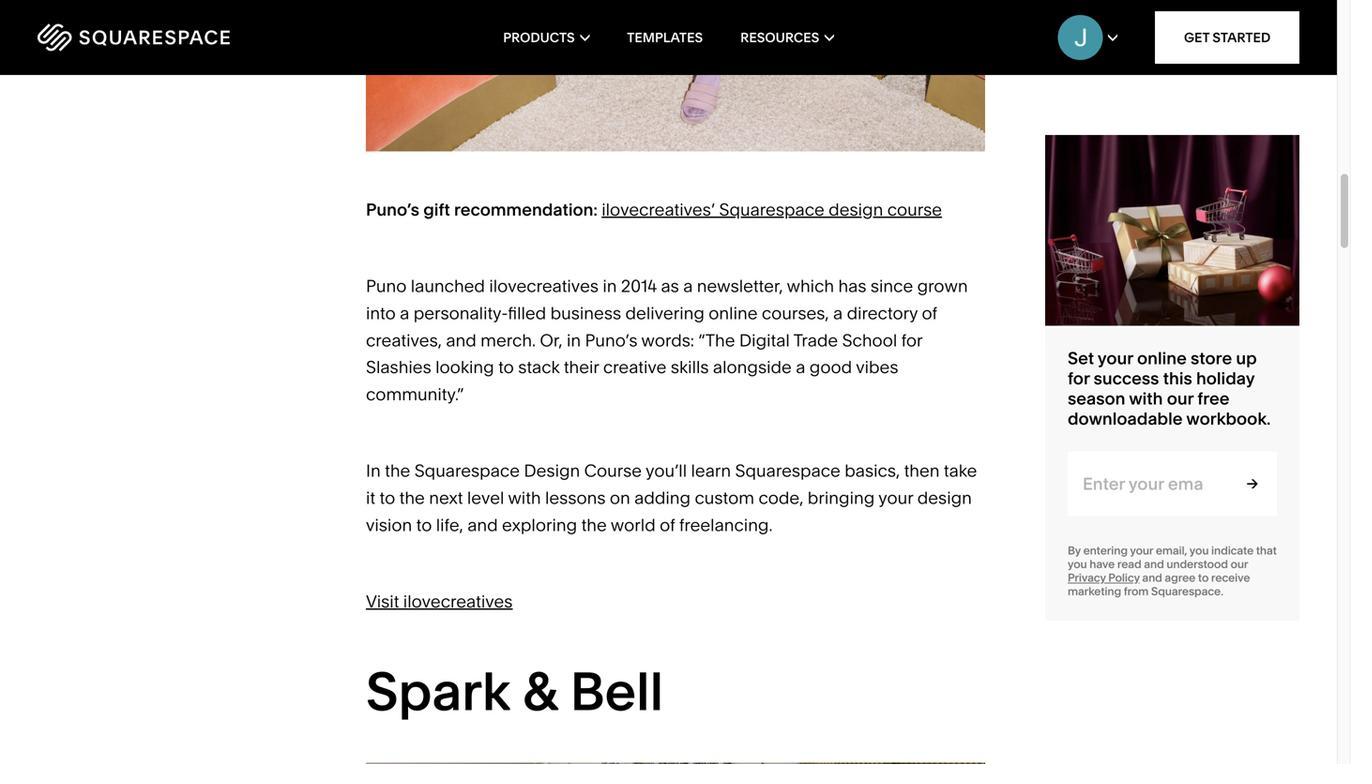 Task type: locate. For each thing, give the bounding box(es) containing it.
0 horizontal spatial puno's
[[366, 199, 420, 220]]

1 vertical spatial online
[[1138, 348, 1187, 369]]

1 vertical spatial in
[[567, 330, 581, 351]]

of inside puno launched ilovecreatives in 2014 as a newsletter, which has since grown into a personality-filled business delivering online courses, a directory of creatives, and merch. or, in puno's words: "the digital trade school for slashies looking to stack their creative skills alongside a good vibes community."
[[922, 303, 938, 324]]

which
[[787, 276, 834, 297]]

in
[[603, 276, 617, 297], [567, 330, 581, 351]]

1 vertical spatial with
[[508, 488, 541, 509]]

online left store
[[1138, 348, 1187, 369]]

your left email,
[[1130, 545, 1154, 558]]

ilovecreatives up filled
[[489, 276, 599, 297]]

set
[[1068, 348, 1095, 369]]

0 horizontal spatial you
[[1068, 558, 1087, 572]]

1 horizontal spatial design
[[918, 488, 972, 509]]

of
[[922, 303, 938, 324], [660, 515, 675, 536]]

squarespace
[[719, 199, 825, 220], [415, 461, 520, 482], [735, 461, 841, 482]]

you left 'have'
[[1068, 558, 1087, 572]]

0 vertical spatial with
[[1129, 389, 1163, 409]]

you'll
[[646, 461, 687, 482]]

our
[[1167, 389, 1194, 409], [1231, 558, 1248, 572]]

you right email,
[[1190, 545, 1209, 558]]

with inside in the squarespace design course you'll learn squarespace basics, then take it to the next level with lessons on adding custom code, bringing your design vision to life, and exploring the world of freelancing.
[[508, 488, 541, 509]]

gift
[[424, 199, 450, 220]]

1 horizontal spatial puno's
[[585, 330, 638, 351]]

life,
[[436, 515, 464, 536]]

design left course
[[829, 199, 884, 220]]

0 vertical spatial your
[[1098, 348, 1134, 369]]

online
[[709, 303, 758, 324], [1138, 348, 1187, 369]]

entering
[[1084, 545, 1128, 558]]

our left free
[[1167, 389, 1194, 409]]

course
[[584, 461, 642, 482]]

agree
[[1165, 572, 1196, 585]]

puno's inside puno launched ilovecreatives in 2014 as a newsletter, which has since grown into a personality-filled business delivering online courses, a directory of creatives, and merch. or, in puno's words: "the digital trade school for slashies looking to stack their creative skills alongside a good vibes community."
[[585, 330, 638, 351]]

a
[[684, 276, 693, 297], [400, 303, 410, 324], [833, 303, 843, 324], [796, 357, 806, 378]]

policy
[[1109, 572, 1140, 585]]

in the squarespace design course you'll learn squarespace basics, then take it to the next level with lessons on adding custom code, bringing your design vision to life, and exploring the world of freelancing.
[[366, 461, 982, 536]]

2 vertical spatial your
[[1130, 545, 1154, 558]]

your down the basics, in the bottom of the page
[[879, 488, 914, 509]]

to right agree
[[1199, 572, 1209, 585]]

our left that
[[1231, 558, 1248, 572]]

exploring
[[502, 515, 577, 536]]

0 vertical spatial of
[[922, 303, 938, 324]]

1 horizontal spatial online
[[1138, 348, 1187, 369]]

1 vertical spatial for
[[1068, 368, 1090, 389]]

squarespace logo link
[[38, 23, 290, 52]]

to down "merch." in the top left of the page
[[498, 357, 514, 378]]

or,
[[540, 330, 563, 351]]

0 vertical spatial design
[[829, 199, 884, 220]]

code,
[[759, 488, 804, 509]]

puno
[[366, 276, 407, 297]]

your right set on the right of page
[[1098, 348, 1134, 369]]

puno's up creative
[[585, 330, 638, 351]]

up
[[1237, 348, 1257, 369]]

for left success
[[1068, 368, 1090, 389]]

0 vertical spatial puno's
[[366, 199, 420, 220]]

1 vertical spatial our
[[1231, 558, 1248, 572]]

0 vertical spatial for
[[902, 330, 923, 351]]

with left this
[[1129, 389, 1163, 409]]

delivering
[[626, 303, 705, 324]]

0 horizontal spatial in
[[567, 330, 581, 351]]

next
[[429, 488, 463, 509]]

products
[[503, 30, 575, 46]]

in
[[366, 461, 381, 482]]

0 horizontal spatial online
[[709, 303, 758, 324]]

2 vertical spatial the
[[582, 515, 607, 536]]

learn
[[691, 461, 731, 482]]

squarespace logo image
[[38, 23, 230, 52]]

0 horizontal spatial design
[[829, 199, 884, 220]]

your inside in the squarespace design course you'll learn squarespace basics, then take it to the next level with lessons on adding custom code, bringing your design vision to life, and exploring the world of freelancing.
[[879, 488, 914, 509]]

receive
[[1212, 572, 1251, 585]]

take
[[944, 461, 977, 482]]

1 vertical spatial puno's
[[585, 330, 638, 351]]

vision
[[366, 515, 412, 536]]

ilovecreatives right visit
[[403, 592, 513, 612]]

and inside the by entering your email, you indicate that you have read and understood our privacy policy
[[1144, 558, 1164, 572]]

puno's left "gift" at left top
[[366, 199, 420, 220]]

products button
[[503, 0, 590, 75]]

0 horizontal spatial with
[[508, 488, 541, 509]]

workbook.
[[1187, 409, 1271, 429]]

basics,
[[845, 461, 900, 482]]

online inside puno launched ilovecreatives in 2014 as a newsletter, which has since grown into a personality-filled business delivering online courses, a directory of creatives, and merch. or, in puno's words: "the digital trade school for slashies looking to stack their creative skills alongside a good vibes community."
[[709, 303, 758, 324]]

in left 2014 on the left
[[603, 276, 617, 297]]

get
[[1184, 30, 1210, 46]]

the down lessons
[[582, 515, 607, 536]]

success
[[1094, 368, 1160, 389]]

0 horizontal spatial of
[[660, 515, 675, 536]]

our inside set your online store up for success this holiday season with our free downloadable workbook.
[[1167, 389, 1194, 409]]

design down take
[[918, 488, 972, 509]]

vibes
[[856, 357, 899, 378]]

our inside the by entering your email, you indicate that you have read and understood our privacy policy
[[1231, 558, 1248, 572]]

1 horizontal spatial for
[[1068, 368, 1090, 389]]

design inside in the squarespace design course you'll learn squarespace basics, then take it to the next level with lessons on adding custom code, bringing your design vision to life, and exploring the world of freelancing.
[[918, 488, 972, 509]]

business
[[551, 303, 621, 324]]

with up the exploring at the bottom left
[[508, 488, 541, 509]]

0 horizontal spatial our
[[1167, 389, 1194, 409]]

1 vertical spatial your
[[879, 488, 914, 509]]

1 vertical spatial design
[[918, 488, 972, 509]]

get started
[[1184, 30, 1271, 46]]

alongside
[[713, 357, 792, 378]]

the
[[385, 461, 410, 482], [400, 488, 425, 509], [582, 515, 607, 536]]

season
[[1068, 389, 1126, 409]]

for down directory
[[902, 330, 923, 351]]

with
[[1129, 389, 1163, 409], [508, 488, 541, 509]]

0 horizontal spatial for
[[902, 330, 923, 351]]

launched
[[411, 276, 485, 297]]

0 vertical spatial online
[[709, 303, 758, 324]]

1 horizontal spatial with
[[1129, 389, 1163, 409]]

of down the grown
[[922, 303, 938, 324]]

by entering your email, you indicate that you have read and understood our privacy policy
[[1068, 545, 1277, 585]]

filled
[[508, 303, 546, 324]]

on
[[610, 488, 631, 509]]

0 vertical spatial ilovecreatives
[[489, 276, 599, 297]]

has
[[839, 276, 867, 297]]

for inside puno launched ilovecreatives in 2014 as a newsletter, which has since grown into a personality-filled business delivering online courses, a directory of creatives, and merch. or, in puno's words: "the digital trade school for slashies looking to stack their creative skills alongside a good vibes community."
[[902, 330, 923, 351]]

you
[[1190, 545, 1209, 558], [1068, 558, 1087, 572]]

1 horizontal spatial our
[[1231, 558, 1248, 572]]

online inside set your online store up for success this holiday season with our free downloadable workbook.
[[1138, 348, 1187, 369]]

the left next
[[400, 488, 425, 509]]

the right the in
[[385, 461, 410, 482]]

design
[[829, 199, 884, 220], [918, 488, 972, 509]]

0 vertical spatial in
[[603, 276, 617, 297]]

your inside the by entering your email, you indicate that you have read and understood our privacy policy
[[1130, 545, 1154, 558]]

1 horizontal spatial of
[[922, 303, 938, 324]]

words:
[[642, 330, 695, 351]]

visit
[[366, 592, 399, 612]]

grown
[[918, 276, 968, 297]]

world
[[611, 515, 656, 536]]

1 horizontal spatial in
[[603, 276, 617, 297]]

recommendation:
[[454, 199, 598, 220]]

ilovecreatives inside puno launched ilovecreatives in 2014 as a newsletter, which has since grown into a personality-filled business delivering online courses, a directory of creatives, and merch. or, in puno's words: "the digital trade school for slashies looking to stack their creative skills alongside a good vibes community."
[[489, 276, 599, 297]]

creatives,
[[366, 330, 442, 351]]

it
[[366, 488, 376, 509]]

with inside set your online store up for success this holiday season with our free downloadable workbook.
[[1129, 389, 1163, 409]]

adding
[[635, 488, 691, 509]]

in right or,
[[567, 330, 581, 351]]

online down newsletter,
[[709, 303, 758, 324]]

bell
[[570, 660, 664, 724]]

None submit
[[1219, 452, 1277, 517]]

1 vertical spatial of
[[660, 515, 675, 536]]

your
[[1098, 348, 1134, 369], [879, 488, 914, 509], [1130, 545, 1154, 558]]

design
[[524, 461, 580, 482]]

a right "as" on the top of the page
[[684, 276, 693, 297]]

of down the adding
[[660, 515, 675, 536]]

to right it
[[380, 488, 395, 509]]

puno launched ilovecreatives in 2014 as a newsletter, which has since grown into a personality-filled business delivering online courses, a directory of creatives, and merch. or, in puno's words: "the digital trade school for slashies looking to stack their creative skills alongside a good vibes community."
[[366, 276, 972, 405]]

0 vertical spatial our
[[1167, 389, 1194, 409]]

a right into on the top
[[400, 303, 410, 324]]



Task type: vqa. For each thing, say whether or not it's contained in the screenshot.
solutions
no



Task type: describe. For each thing, give the bounding box(es) containing it.
since
[[871, 276, 913, 297]]

squarespace.
[[1152, 585, 1224, 599]]

0 vertical spatial the
[[385, 461, 410, 482]]

good
[[810, 357, 852, 378]]

and inside puno launched ilovecreatives in 2014 as a newsletter, which has since grown into a personality-filled business delivering online courses, a directory of creatives, and merch. or, in puno's words: "the digital trade school for slashies looking to stack their creative skills alongside a good vibes community."
[[446, 330, 477, 351]]

get started link
[[1156, 11, 1300, 64]]

squarespace up newsletter,
[[719, 199, 825, 220]]

that
[[1257, 545, 1277, 558]]

directory
[[847, 303, 918, 324]]

visit ilovecreatives link
[[366, 592, 513, 612]]

then
[[904, 461, 940, 482]]

1 vertical spatial the
[[400, 488, 425, 509]]

school
[[842, 330, 898, 351]]

email,
[[1156, 545, 1188, 558]]

and inside and agree         to receive marketing from squarespace.
[[1143, 572, 1163, 585]]

to left life,
[[416, 515, 432, 536]]

to inside puno launched ilovecreatives in 2014 as a newsletter, which has since grown into a personality-filled business delivering online courses, a directory of creatives, and merch. or, in puno's words: "the digital trade school for slashies looking to stack their creative skills alongside a good vibes community."
[[498, 357, 514, 378]]

for inside set your online store up for success this holiday season with our free downloadable workbook.
[[1068, 368, 1090, 389]]

set your online store up for success this holiday season with our free downloadable workbook.
[[1068, 348, 1271, 429]]

into
[[366, 303, 396, 324]]

indicate
[[1212, 545, 1254, 558]]

privacy
[[1068, 572, 1106, 585]]

as
[[661, 276, 679, 297]]

lessons
[[545, 488, 606, 509]]

bringing
[[808, 488, 875, 509]]

started
[[1213, 30, 1271, 46]]

this
[[1164, 368, 1193, 389]]

templates
[[627, 30, 703, 46]]

from
[[1124, 585, 1149, 599]]

slashies
[[366, 357, 432, 378]]

skills
[[671, 357, 709, 378]]

squarespace up level
[[415, 461, 520, 482]]

free
[[1198, 389, 1230, 409]]

merch.
[[481, 330, 536, 351]]

"the
[[699, 330, 735, 351]]

resources button
[[741, 0, 834, 75]]

and agree         to receive marketing from squarespace.
[[1068, 572, 1251, 599]]

of inside in the squarespace design course you'll learn squarespace basics, then take it to the next level with lessons on adding custom code, bringing your design vision to life, and exploring the world of freelancing.
[[660, 515, 675, 536]]

newsletter,
[[697, 276, 783, 297]]

resources
[[741, 30, 820, 46]]

spark & bell
[[366, 660, 664, 724]]

a left good
[[796, 357, 806, 378]]

downloadable
[[1068, 409, 1183, 429]]

to inside and agree         to receive marketing from squarespace.
[[1199, 572, 1209, 585]]

understood
[[1167, 558, 1229, 572]]

1 vertical spatial ilovecreatives
[[403, 592, 513, 612]]

stack
[[518, 357, 560, 378]]

digital
[[740, 330, 790, 351]]

courses,
[[762, 303, 829, 324]]

&
[[523, 660, 558, 724]]

and inside in the squarespace design course you'll learn squarespace basics, then take it to the next level with lessons on adding custom code, bringing your design vision to life, and exploring the world of freelancing.
[[468, 515, 498, 536]]

creative
[[603, 357, 667, 378]]

1 horizontal spatial you
[[1190, 545, 1209, 558]]

ilovecreatives'
[[602, 199, 715, 220]]

squarespace up the code,
[[735, 461, 841, 482]]

course
[[888, 199, 942, 220]]

store
[[1191, 348, 1233, 369]]

spark
[[366, 660, 511, 724]]

freelancing.
[[679, 515, 773, 536]]

visit ilovecreatives
[[366, 592, 513, 612]]

holiday
[[1197, 368, 1255, 389]]

personality-
[[414, 303, 508, 324]]

ilovecreatives' squarespace design course link
[[602, 199, 942, 220]]

your inside set your online store up for success this holiday season with our free downloadable workbook.
[[1098, 348, 1134, 369]]

their
[[564, 357, 599, 378]]

by
[[1068, 545, 1081, 558]]

read
[[1118, 558, 1142, 572]]

community."
[[366, 384, 464, 405]]

a down has
[[833, 303, 843, 324]]

puno's gift recommendation: ilovecreatives' squarespace design course
[[366, 199, 942, 220]]

have
[[1090, 558, 1115, 572]]

templates link
[[627, 0, 703, 75]]

Enter your email email field
[[1068, 452, 1219, 517]]

looking
[[436, 357, 494, 378]]

level
[[467, 488, 504, 509]]

trade
[[794, 330, 838, 351]]

privacy policy link
[[1068, 572, 1140, 585]]



